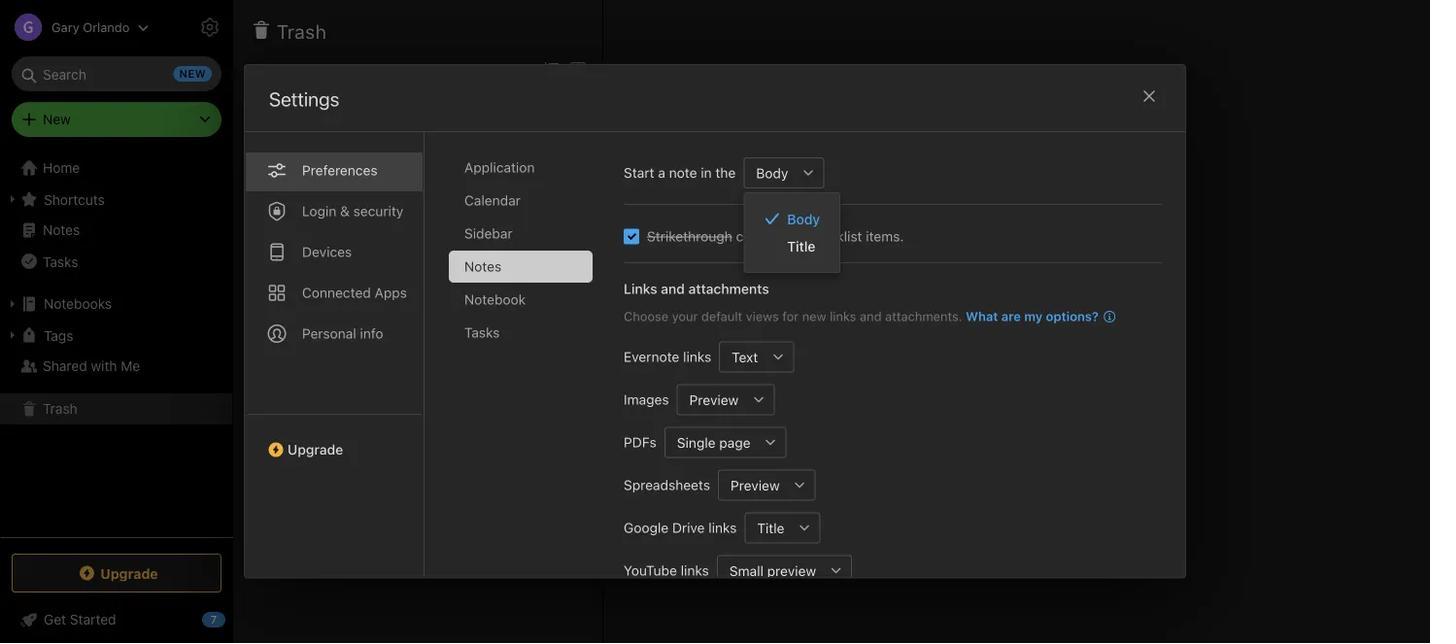 Task type: locate. For each thing, give the bounding box(es) containing it.
1 horizontal spatial the
[[716, 165, 736, 181]]

pdfs
[[624, 435, 657, 451]]

1 vertical spatial upgrade
[[100, 566, 158, 582]]

0 horizontal spatial title
[[758, 521, 785, 537]]

0 vertical spatial notes
[[43, 222, 80, 238]]

single page
[[677, 435, 751, 451]]

preview
[[690, 392, 739, 408], [731, 478, 780, 494]]

0 horizontal spatial upgrade
[[100, 566, 158, 582]]

notes down "sidebar"
[[465, 259, 502, 275]]

shared with me link
[[0, 351, 232, 382]]

close image
[[1138, 85, 1162, 108]]

notes
[[269, 61, 304, 77], [382, 453, 421, 471]]

upgrade
[[288, 442, 343, 458], [100, 566, 158, 582]]

tasks down notebook at the left top of the page
[[465, 325, 500, 341]]

in up the delete
[[425, 453, 437, 471]]

Choose default view option for Evernote links field
[[720, 342, 794, 373]]

tab list
[[245, 132, 425, 578], [449, 152, 609, 578]]

preview inside 'field'
[[731, 478, 780, 494]]

your trash is empty
[[341, 415, 495, 436]]

1 horizontal spatial tasks
[[465, 325, 500, 341]]

attachments.
[[886, 309, 963, 324]]

google
[[624, 520, 669, 536]]

preview button up title button
[[718, 470, 785, 501]]

title down 'body' link
[[788, 239, 816, 255]]

1 vertical spatial preview button
[[718, 470, 785, 501]]

in inside the 'when you have notes in the trash, click '...' to restore or delete them.'
[[425, 453, 437, 471]]

home
[[43, 160, 80, 176]]

trash
[[381, 415, 423, 436]]

home link
[[0, 153, 233, 184]]

connected
[[302, 285, 371, 301]]

the right note
[[716, 165, 736, 181]]

1 vertical spatial title
[[758, 521, 785, 537]]

default
[[702, 309, 743, 324]]

and left attachments.
[[860, 309, 882, 324]]

Select366 checkbox
[[624, 229, 640, 245]]

choose your default views for new links and attachments.
[[624, 309, 963, 324]]

youtube links
[[624, 563, 709, 579]]

0 horizontal spatial notes
[[269, 61, 304, 77]]

my
[[1025, 309, 1043, 324]]

1 horizontal spatial title
[[788, 239, 816, 255]]

preview up title button
[[731, 478, 780, 494]]

0 vertical spatial and
[[661, 281, 685, 297]]

1 vertical spatial tasks
[[465, 325, 500, 341]]

small preview
[[730, 563, 817, 579]]

new button
[[12, 102, 222, 137]]

expand notebooks image
[[5, 296, 20, 312]]

1 vertical spatial body
[[788, 211, 821, 227]]

the up the delete
[[441, 453, 464, 471]]

preview button up single page button
[[677, 385, 744, 416]]

tab list containing application
[[449, 152, 609, 578]]

preview inside the choose default view option for images field
[[690, 392, 739, 408]]

strikethrough
[[647, 229, 733, 245]]

notebook tab
[[449, 284, 593, 316]]

upgrade button
[[245, 414, 424, 466], [12, 554, 222, 593]]

0 horizontal spatial upgrade button
[[12, 554, 222, 593]]

notebook
[[465, 292, 526, 308]]

options?
[[1047, 309, 1099, 324]]

preview up the single page at the bottom
[[690, 392, 739, 408]]

tree
[[0, 153, 233, 537]]

settings
[[269, 88, 340, 111]]

tree containing home
[[0, 153, 233, 537]]

in right note
[[701, 165, 712, 181]]

personal
[[302, 326, 356, 342]]

1 vertical spatial notes
[[465, 259, 502, 275]]

1 vertical spatial trash
[[43, 401, 77, 417]]

connected apps
[[302, 285, 407, 301]]

tab list containing preferences
[[245, 132, 425, 578]]

youtube
[[624, 563, 677, 579]]

small preview button
[[717, 556, 822, 587]]

what
[[966, 309, 999, 324]]

Choose default view option for Google Drive links field
[[745, 513, 821, 544]]

delete
[[419, 476, 463, 495]]

0 horizontal spatial in
[[425, 453, 437, 471]]

single
[[677, 435, 716, 451]]

notes tab
[[449, 251, 593, 283]]

0 vertical spatial the
[[716, 165, 736, 181]]

1 vertical spatial preview
[[731, 478, 780, 494]]

preview button for spreadsheets
[[718, 470, 785, 501]]

1 horizontal spatial upgrade button
[[245, 414, 424, 466]]

trash up 0 notes
[[277, 19, 327, 42]]

expand tags image
[[5, 328, 20, 343]]

preview
[[768, 563, 817, 579]]

1 horizontal spatial in
[[701, 165, 712, 181]]

links and attachments
[[624, 281, 770, 297]]

title up small preview button
[[758, 521, 785, 537]]

are
[[1002, 309, 1022, 324]]

notes
[[43, 222, 80, 238], [465, 259, 502, 275]]

title link
[[745, 233, 840, 261]]

title
[[788, 239, 816, 255], [758, 521, 785, 537]]

login & security
[[302, 203, 404, 219]]

the
[[716, 165, 736, 181], [441, 453, 464, 471]]

tasks inside button
[[43, 253, 78, 270]]

start a note in the
[[624, 165, 736, 181]]

body
[[757, 165, 789, 181], [788, 211, 821, 227]]

to
[[329, 476, 343, 495]]

None search field
[[25, 56, 208, 91]]

preview button
[[677, 385, 744, 416], [718, 470, 785, 501]]

images
[[624, 392, 669, 408]]

body up title link
[[788, 211, 821, 227]]

notes right the 0
[[269, 61, 304, 77]]

and
[[661, 281, 685, 297], [860, 309, 882, 324]]

settings image
[[198, 16, 222, 39]]

notes up or
[[382, 453, 421, 471]]

0 horizontal spatial notes
[[43, 222, 80, 238]]

1 vertical spatial upgrade button
[[12, 554, 222, 593]]

0 vertical spatial preview button
[[677, 385, 744, 416]]

tags
[[44, 327, 73, 343]]

1 vertical spatial notes
[[382, 453, 421, 471]]

tasks button
[[0, 246, 232, 277]]

me
[[121, 358, 140, 374]]

and up your
[[661, 281, 685, 297]]

0 vertical spatial trash
[[277, 19, 327, 42]]

tags button
[[0, 320, 232, 351]]

trash
[[277, 19, 327, 42], [43, 401, 77, 417]]

0 horizontal spatial tasks
[[43, 253, 78, 270]]

Choose default view option for PDFs field
[[665, 427, 787, 459]]

sidebar
[[465, 226, 513, 242]]

1 horizontal spatial notes
[[382, 453, 421, 471]]

notes down shortcuts
[[43, 222, 80, 238]]

0 vertical spatial tasks
[[43, 253, 78, 270]]

0 horizontal spatial the
[[441, 453, 464, 471]]

1 horizontal spatial and
[[860, 309, 882, 324]]

body inside dropdown list menu
[[788, 211, 821, 227]]

Choose default view option for Spreadsheets field
[[718, 470, 816, 501]]

0 vertical spatial upgrade button
[[245, 414, 424, 466]]

0 horizontal spatial tab list
[[245, 132, 425, 578]]

tasks inside tab
[[465, 325, 500, 341]]

tab list for application
[[245, 132, 425, 578]]

in
[[701, 165, 712, 181], [425, 453, 437, 471]]

0 vertical spatial body
[[757, 165, 789, 181]]

1 horizontal spatial tab list
[[449, 152, 609, 578]]

1 vertical spatial the
[[441, 453, 464, 471]]

tasks up notebooks
[[43, 253, 78, 270]]

0 vertical spatial preview
[[690, 392, 739, 408]]

0 horizontal spatial trash
[[43, 401, 77, 417]]

shared
[[43, 358, 87, 374]]

links
[[830, 309, 857, 324], [683, 349, 712, 365], [709, 520, 737, 536], [681, 563, 709, 579]]

0 vertical spatial title
[[788, 239, 816, 255]]

your
[[672, 309, 698, 324]]

Choose default view option for YouTube links field
[[717, 556, 853, 587]]

them.
[[467, 476, 507, 495]]

upgrade button inside tab list
[[245, 414, 424, 466]]

preview for images
[[690, 392, 739, 408]]

apps
[[375, 285, 407, 301]]

0 horizontal spatial and
[[661, 281, 685, 297]]

completed
[[736, 229, 803, 245]]

trash down the shared
[[43, 401, 77, 417]]

1 vertical spatial and
[[860, 309, 882, 324]]

tasks
[[43, 253, 78, 270], [465, 325, 500, 341]]

attachments
[[689, 281, 770, 297]]

0 vertical spatial upgrade
[[288, 442, 343, 458]]

when
[[270, 453, 311, 471]]

1 horizontal spatial notes
[[465, 259, 502, 275]]

1 vertical spatial in
[[425, 453, 437, 471]]

tab list for start a note in the
[[449, 152, 609, 578]]

views
[[746, 309, 779, 324]]

spreadsheets
[[624, 477, 711, 494]]

title button
[[745, 513, 790, 544]]

body up 'body' link
[[757, 165, 789, 181]]



Task type: describe. For each thing, give the bounding box(es) containing it.
1 horizontal spatial upgrade
[[288, 442, 343, 458]]

body inside button
[[757, 165, 789, 181]]

notes inside the 'when you have notes in the trash, click '...' to restore or delete them.'
[[382, 453, 421, 471]]

or
[[401, 476, 415, 495]]

your
[[341, 415, 377, 436]]

links down your
[[683, 349, 712, 365]]

shared with me
[[43, 358, 140, 374]]

drive
[[673, 520, 705, 536]]

title inside title button
[[758, 521, 785, 537]]

body link
[[745, 205, 840, 233]]

0 vertical spatial in
[[701, 165, 712, 181]]

text
[[732, 349, 758, 365]]

application
[[465, 160, 535, 176]]

with
[[91, 358, 117, 374]]

notes inside 'tab'
[[465, 259, 502, 275]]

'...'
[[549, 453, 566, 471]]

body button
[[744, 158, 794, 189]]

when you have notes in the trash, click '...' to restore or delete them.
[[270, 453, 566, 495]]

calendar
[[465, 193, 521, 209]]

page
[[720, 435, 751, 451]]

new
[[803, 309, 827, 324]]

preview for spreadsheets
[[731, 478, 780, 494]]

1 horizontal spatial trash
[[277, 19, 327, 42]]

what are my options?
[[966, 309, 1099, 324]]

trash link
[[0, 394, 232, 425]]

tasks tab
[[449, 317, 593, 349]]

links
[[624, 281, 658, 297]]

title inside title link
[[788, 239, 816, 255]]

you
[[315, 453, 340, 471]]

preview button for images
[[677, 385, 744, 416]]

for
[[783, 309, 799, 324]]

a
[[658, 165, 666, 181]]

0
[[257, 61, 265, 77]]

start
[[624, 165, 655, 181]]

notes inside tree
[[43, 222, 80, 238]]

restore
[[347, 476, 397, 495]]

choose
[[624, 309, 669, 324]]

evernote
[[624, 349, 680, 365]]

links right new
[[830, 309, 857, 324]]

application tab
[[449, 152, 593, 184]]

checklist
[[807, 229, 863, 245]]

personal info
[[302, 326, 384, 342]]

note window - empty element
[[604, 0, 1431, 644]]

google drive links
[[624, 520, 737, 536]]

Start a new note in the body or title. field
[[744, 158, 825, 189]]

the inside the 'when you have notes in the trash, click '...' to restore or delete them.'
[[441, 453, 464, 471]]

security
[[354, 203, 404, 219]]

notebooks
[[44, 296, 112, 312]]

items.
[[866, 229, 904, 245]]

notes link
[[0, 215, 232, 246]]

have
[[344, 453, 378, 471]]

text button
[[720, 342, 763, 373]]

login
[[302, 203, 337, 219]]

devices
[[302, 244, 352, 260]]

notebooks link
[[0, 289, 232, 320]]

links right "drive"
[[709, 520, 737, 536]]

preferences
[[302, 163, 378, 179]]

0 notes
[[257, 61, 304, 77]]

shortcuts button
[[0, 184, 232, 215]]

single page button
[[665, 427, 756, 459]]

dropdown list menu
[[745, 205, 840, 261]]

0 vertical spatial notes
[[269, 61, 304, 77]]

Search text field
[[25, 56, 208, 91]]

small
[[730, 563, 764, 579]]

note
[[669, 165, 697, 181]]

&
[[340, 203, 350, 219]]

is
[[427, 415, 440, 436]]

new
[[43, 111, 71, 127]]

evernote links
[[624, 349, 712, 365]]

strikethrough completed checklist items.
[[647, 229, 904, 245]]

sidebar tab
[[449, 218, 593, 250]]

Choose default view option for Images field
[[677, 385, 775, 416]]

info
[[360, 326, 384, 342]]

trash,
[[468, 453, 508, 471]]

shortcuts
[[44, 191, 105, 207]]

calendar tab
[[449, 185, 593, 217]]

click
[[512, 453, 545, 471]]

links down "drive"
[[681, 563, 709, 579]]

empty
[[444, 415, 495, 436]]

trash inside tree
[[43, 401, 77, 417]]



Task type: vqa. For each thing, say whether or not it's contained in the screenshot.


